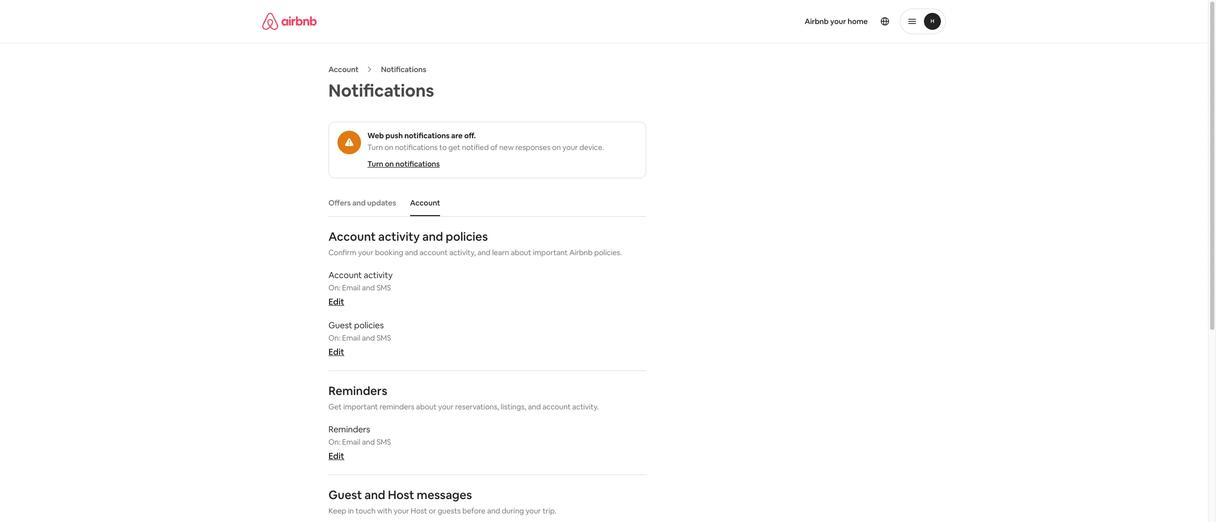 Task type: vqa. For each thing, say whether or not it's contained in the screenshot.
Reminders inside the reminders get important reminders about your reservations, listings, and account activity.
yes



Task type: describe. For each thing, give the bounding box(es) containing it.
and inside account activity on: email and sms edit
[[362, 283, 375, 293]]

email inside reminders on: email and sms edit
[[342, 438, 360, 447]]

1 vertical spatial host
[[411, 506, 427, 516]]

airbnb inside profile element
[[805, 17, 829, 26]]

group containing web push notifications are off.
[[329, 122, 647, 178]]

tab list containing offers and updates
[[323, 190, 647, 216]]

of
[[491, 143, 498, 152]]

keep
[[329, 506, 346, 516]]

reservations,
[[455, 402, 499, 412]]

reminders on: email and sms edit
[[329, 424, 391, 462]]

policies inside account activity and policies confirm your booking and account activity, and learn about important airbnb policies.
[[446, 229, 488, 244]]

0 vertical spatial notifications
[[381, 65, 426, 74]]

in
[[348, 506, 354, 516]]

booking
[[375, 248, 403, 258]]

account link
[[329, 65, 359, 74]]

get
[[449, 143, 460, 152]]

touch
[[356, 506, 376, 516]]

about inside reminders get important reminders about your reservations, listings, and account activity.
[[416, 402, 437, 412]]

web
[[368, 131, 384, 141]]

on: for account activity
[[329, 283, 341, 293]]

edit inside reminders on: email and sms edit
[[329, 451, 344, 462]]

profile element
[[617, 0, 946, 43]]

offers
[[329, 198, 351, 208]]

guest for and
[[329, 488, 362, 503]]

to
[[439, 143, 447, 152]]

account activity and policies confirm your booking and account activity, and learn about important airbnb policies.
[[329, 229, 622, 258]]

reminders
[[380, 402, 415, 412]]

notified
[[462, 143, 489, 152]]

your inside web push notifications are off. turn on notifications to get notified of new responses on your device.
[[563, 143, 578, 152]]

web push notifications are off. turn on notifications to get notified of new responses on your device.
[[368, 131, 604, 152]]

on inside button
[[385, 159, 394, 169]]

about inside account activity and policies confirm your booking and account activity, and learn about important airbnb policies.
[[511, 248, 531, 258]]

activity for and
[[378, 229, 420, 244]]

your left trip.
[[526, 506, 541, 516]]

updates
[[367, 198, 396, 208]]

account inside account activity and policies confirm your booking and account activity, and learn about important airbnb policies.
[[329, 229, 376, 244]]

offers and updates button
[[323, 193, 402, 213]]

guests
[[438, 506, 461, 516]]

1 vertical spatial notifications
[[329, 80, 434, 102]]

are
[[451, 131, 463, 141]]

reminders for edit
[[329, 424, 370, 435]]

and inside reminders get important reminders about your reservations, listings, and account activity.
[[528, 402, 541, 412]]

get
[[329, 402, 342, 412]]

sms for activity
[[377, 283, 391, 293]]

or
[[429, 506, 436, 516]]

notifications element
[[323, 190, 647, 522]]

account inside account activity and policies confirm your booking and account activity, and learn about important airbnb policies.
[[420, 248, 448, 258]]

guest for policies
[[329, 320, 352, 331]]

edit for guest
[[329, 347, 344, 358]]

notifications for push
[[405, 131, 450, 141]]

on: inside reminders on: email and sms edit
[[329, 438, 341, 447]]

reminders get important reminders about your reservations, listings, and account activity.
[[329, 384, 599, 412]]

trip.
[[543, 506, 557, 516]]

offers and updates
[[329, 198, 396, 208]]

off.
[[464, 131, 476, 141]]

email for guest
[[342, 333, 360, 343]]

guest policies on: email and sms edit
[[329, 320, 391, 358]]



Task type: locate. For each thing, give the bounding box(es) containing it.
important inside account activity and policies confirm your booking and account activity, and learn about important airbnb policies.
[[533, 248, 568, 258]]

0 vertical spatial edit button
[[329, 297, 344, 308]]

reminders up get
[[329, 384, 387, 399]]

activity inside account activity and policies confirm your booking and account activity, and learn about important airbnb policies.
[[378, 229, 420, 244]]

account inside reminders get important reminders about your reservations, listings, and account activity.
[[543, 402, 571, 412]]

policies up activity,
[[446, 229, 488, 244]]

1 vertical spatial account
[[543, 402, 571, 412]]

notifications up to
[[405, 131, 450, 141]]

about right learn
[[511, 248, 531, 258]]

0 vertical spatial airbnb
[[805, 17, 829, 26]]

1 vertical spatial reminders
[[329, 424, 370, 435]]

group
[[329, 122, 647, 178]]

edit
[[329, 297, 344, 308], [329, 347, 344, 358], [329, 451, 344, 462]]

about
[[511, 248, 531, 258], [416, 402, 437, 412]]

edit button
[[329, 297, 344, 308], [329, 347, 344, 358], [329, 451, 344, 462]]

0 vertical spatial reminders
[[329, 384, 387, 399]]

with
[[377, 506, 392, 516]]

important inside reminders get important reminders about your reservations, listings, and account activity.
[[343, 402, 378, 412]]

edit button for reminders
[[329, 451, 344, 462]]

turn
[[368, 143, 383, 152], [368, 159, 383, 169]]

0 vertical spatial policies
[[446, 229, 488, 244]]

1 turn from the top
[[368, 143, 383, 152]]

0 vertical spatial important
[[533, 248, 568, 258]]

reminders down get
[[329, 424, 370, 435]]

learn
[[492, 248, 509, 258]]

your
[[831, 17, 846, 26], [563, 143, 578, 152], [358, 248, 374, 258], [438, 402, 454, 412], [394, 506, 409, 516], [526, 506, 541, 516]]

your right with at the bottom left of the page
[[394, 506, 409, 516]]

reminders for your
[[329, 384, 387, 399]]

2 vertical spatial sms
[[377, 438, 391, 447]]

0 vertical spatial edit
[[329, 297, 344, 308]]

airbnb your home link
[[798, 10, 875, 33]]

guest inside the guest and host messages keep in touch with your host or guests before and during your trip.
[[329, 488, 362, 503]]

2 turn from the top
[[368, 159, 383, 169]]

host
[[388, 488, 414, 503], [411, 506, 427, 516]]

account left activity,
[[420, 248, 448, 258]]

1 horizontal spatial about
[[511, 248, 531, 258]]

your left home on the right of page
[[831, 17, 846, 26]]

3 email from the top
[[342, 438, 360, 447]]

edit inside guest policies on: email and sms edit
[[329, 347, 344, 358]]

1 vertical spatial activity
[[364, 270, 393, 281]]

0 vertical spatial email
[[342, 283, 360, 293]]

activity inside account activity on: email and sms edit
[[364, 270, 393, 281]]

home
[[848, 17, 868, 26]]

0 vertical spatial about
[[511, 248, 531, 258]]

activity for on:
[[364, 270, 393, 281]]

messages
[[417, 488, 472, 503]]

account left activity.
[[543, 402, 571, 412]]

0 vertical spatial guest
[[329, 320, 352, 331]]

1 guest from the top
[[329, 320, 352, 331]]

2 vertical spatial on:
[[329, 438, 341, 447]]

reminders inside reminders get important reminders about your reservations, listings, and account activity.
[[329, 384, 387, 399]]

email for account
[[342, 283, 360, 293]]

2 edit from the top
[[329, 347, 344, 358]]

about right reminders
[[416, 402, 437, 412]]

your inside account activity and policies confirm your booking and account activity, and learn about important airbnb policies.
[[358, 248, 374, 258]]

activity
[[378, 229, 420, 244], [364, 270, 393, 281]]

airbnb left home on the right of page
[[805, 17, 829, 26]]

0 vertical spatial activity
[[378, 229, 420, 244]]

edit button for account activity and policies
[[329, 297, 344, 308]]

3 sms from the top
[[377, 438, 391, 447]]

on: inside guest policies on: email and sms edit
[[329, 333, 341, 343]]

turn inside button
[[368, 159, 383, 169]]

edit inside account activity on: email and sms edit
[[329, 297, 344, 308]]

2 on: from the top
[[329, 333, 341, 343]]

0 vertical spatial notifications
[[405, 131, 450, 141]]

account inside button
[[410, 198, 440, 208]]

sms inside account activity on: email and sms edit
[[377, 283, 391, 293]]

confirm
[[329, 248, 357, 258]]

airbnb left policies.
[[569, 248, 593, 258]]

sms for policies
[[377, 333, 391, 343]]

on
[[385, 143, 393, 152], [552, 143, 561, 152], [385, 159, 394, 169]]

account activity on: email and sms edit
[[329, 270, 393, 308]]

account
[[420, 248, 448, 258], [543, 402, 571, 412]]

activity,
[[449, 248, 476, 258]]

2 guest from the top
[[329, 488, 362, 503]]

guest up in
[[329, 488, 362, 503]]

1 vertical spatial on:
[[329, 333, 341, 343]]

sms inside guest policies on: email and sms edit
[[377, 333, 391, 343]]

1 vertical spatial guest
[[329, 488, 362, 503]]

turn inside web push notifications are off. turn on notifications to get notified of new responses on your device.
[[368, 143, 383, 152]]

and inside reminders on: email and sms edit
[[362, 438, 375, 447]]

your inside profile element
[[831, 17, 846, 26]]

1 vertical spatial email
[[342, 333, 360, 343]]

0 vertical spatial turn
[[368, 143, 383, 152]]

turn on notifications button
[[368, 159, 440, 169]]

new
[[499, 143, 514, 152]]

2 reminders from the top
[[329, 424, 370, 435]]

1 vertical spatial policies
[[354, 320, 384, 331]]

email inside guest policies on: email and sms edit
[[342, 333, 360, 343]]

responses
[[516, 143, 551, 152]]

1 vertical spatial notifications
[[395, 143, 438, 152]]

account button
[[405, 193, 446, 213]]

your inside reminders get important reminders about your reservations, listings, and account activity.
[[438, 402, 454, 412]]

1 horizontal spatial airbnb
[[805, 17, 829, 26]]

notifications inside button
[[396, 159, 440, 169]]

2 email from the top
[[342, 333, 360, 343]]

important
[[533, 248, 568, 258], [343, 402, 378, 412]]

policies inside guest policies on: email and sms edit
[[354, 320, 384, 331]]

1 edit from the top
[[329, 297, 344, 308]]

0 vertical spatial on:
[[329, 283, 341, 293]]

1 vertical spatial edit button
[[329, 347, 344, 358]]

and inside guest policies on: email and sms edit
[[362, 333, 375, 343]]

1 reminders from the top
[[329, 384, 387, 399]]

sms inside reminders on: email and sms edit
[[377, 438, 391, 447]]

notifications
[[381, 65, 426, 74], [329, 80, 434, 102]]

activity down booking
[[364, 270, 393, 281]]

on: for guest policies
[[329, 333, 341, 343]]

3 edit button from the top
[[329, 451, 344, 462]]

host left "or"
[[411, 506, 427, 516]]

sms
[[377, 283, 391, 293], [377, 333, 391, 343], [377, 438, 391, 447]]

2 edit button from the top
[[329, 347, 344, 358]]

notifications down to
[[396, 159, 440, 169]]

1 horizontal spatial policies
[[446, 229, 488, 244]]

1 horizontal spatial account
[[543, 402, 571, 412]]

0 horizontal spatial policies
[[354, 320, 384, 331]]

2 vertical spatial email
[[342, 438, 360, 447]]

1 vertical spatial important
[[343, 402, 378, 412]]

0 vertical spatial account
[[420, 248, 448, 258]]

reminders
[[329, 384, 387, 399], [329, 424, 370, 435]]

2 vertical spatial notifications
[[396, 159, 440, 169]]

important right get
[[343, 402, 378, 412]]

on:
[[329, 283, 341, 293], [329, 333, 341, 343], [329, 438, 341, 447]]

guest
[[329, 320, 352, 331], [329, 488, 362, 503]]

1 vertical spatial turn
[[368, 159, 383, 169]]

activity.
[[572, 402, 599, 412]]

guest inside guest policies on: email and sms edit
[[329, 320, 352, 331]]

email inside account activity on: email and sms edit
[[342, 283, 360, 293]]

account
[[329, 65, 359, 74], [410, 198, 440, 208], [329, 229, 376, 244], [329, 270, 362, 281]]

your left device.
[[563, 143, 578, 152]]

and inside button
[[352, 198, 366, 208]]

tab list
[[323, 190, 647, 216]]

1 vertical spatial airbnb
[[569, 248, 593, 258]]

before
[[462, 506, 486, 516]]

edit for account
[[329, 297, 344, 308]]

during
[[502, 506, 524, 516]]

account inside account activity on: email and sms edit
[[329, 270, 362, 281]]

2 vertical spatial edit button
[[329, 451, 344, 462]]

policies down account activity on: email and sms edit at the left
[[354, 320, 384, 331]]

1 vertical spatial about
[[416, 402, 437, 412]]

0 vertical spatial host
[[388, 488, 414, 503]]

1 edit button from the top
[[329, 297, 344, 308]]

reminders inside reminders on: email and sms edit
[[329, 424, 370, 435]]

account tab panel
[[329, 229, 647, 522]]

notifications up turn on notifications
[[395, 143, 438, 152]]

3 edit from the top
[[329, 451, 344, 462]]

your left reservations,
[[438, 402, 454, 412]]

on: inside account activity on: email and sms edit
[[329, 283, 341, 293]]

1 sms from the top
[[377, 283, 391, 293]]

listings,
[[501, 402, 526, 412]]

turn on notifications
[[368, 159, 440, 169]]

airbnb
[[805, 17, 829, 26], [569, 248, 593, 258]]

notifications
[[405, 131, 450, 141], [395, 143, 438, 152], [396, 159, 440, 169]]

notifications for on
[[396, 159, 440, 169]]

guest and host messages keep in touch with your host or guests before and during your trip.
[[329, 488, 557, 516]]

0 horizontal spatial about
[[416, 402, 437, 412]]

airbnb inside account activity and policies confirm your booking and account activity, and learn about important airbnb policies.
[[569, 248, 593, 258]]

0 horizontal spatial airbnb
[[569, 248, 593, 258]]

0 horizontal spatial important
[[343, 402, 378, 412]]

1 vertical spatial sms
[[377, 333, 391, 343]]

important right learn
[[533, 248, 568, 258]]

activity up booking
[[378, 229, 420, 244]]

device.
[[580, 143, 604, 152]]

1 horizontal spatial important
[[533, 248, 568, 258]]

policies.
[[594, 248, 622, 258]]

host up with at the bottom left of the page
[[388, 488, 414, 503]]

2 vertical spatial edit
[[329, 451, 344, 462]]

1 on: from the top
[[329, 283, 341, 293]]

your right confirm
[[358, 248, 374, 258]]

3 on: from the top
[[329, 438, 341, 447]]

push
[[386, 131, 403, 141]]

email
[[342, 283, 360, 293], [342, 333, 360, 343], [342, 438, 360, 447]]

airbnb your home
[[805, 17, 868, 26]]

0 horizontal spatial account
[[420, 248, 448, 258]]

1 vertical spatial edit
[[329, 347, 344, 358]]

0 vertical spatial sms
[[377, 283, 391, 293]]

policies
[[446, 229, 488, 244], [354, 320, 384, 331]]

guest down account activity on: email and sms edit at the left
[[329, 320, 352, 331]]

1 email from the top
[[342, 283, 360, 293]]

and
[[352, 198, 366, 208], [422, 229, 443, 244], [405, 248, 418, 258], [478, 248, 491, 258], [362, 283, 375, 293], [362, 333, 375, 343], [528, 402, 541, 412], [362, 438, 375, 447], [365, 488, 385, 503], [487, 506, 500, 516]]

2 sms from the top
[[377, 333, 391, 343]]



